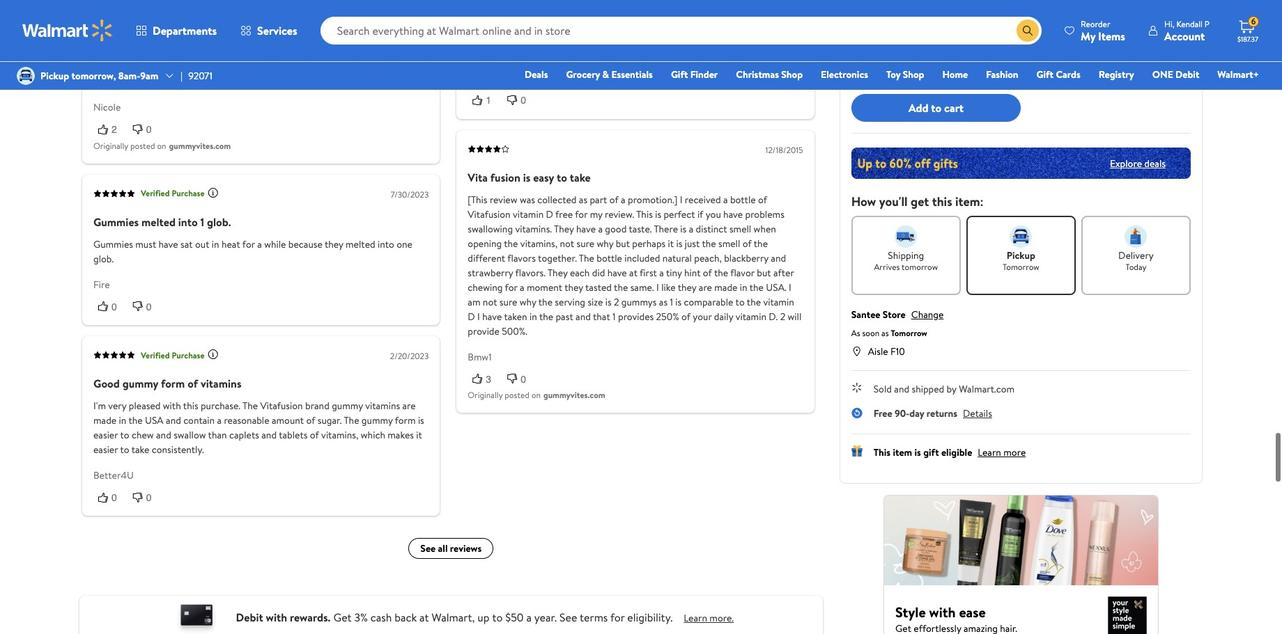 Task type: locate. For each thing, give the bounding box(es) containing it.
2 vertical spatial form
[[395, 416, 416, 429]]

collected up free
[[538, 194, 577, 208]]

i
[[306, 18, 308, 32], [468, 18, 470, 32], [586, 18, 588, 32], [186, 32, 188, 46], [504, 32, 507, 46], [570, 32, 573, 46], [286, 47, 289, 61], [93, 62, 96, 76], [153, 62, 156, 76], [257, 62, 259, 76], [680, 194, 683, 208], [656, 282, 659, 296], [789, 282, 792, 296], [477, 311, 480, 325]]

1 horizontal spatial shop
[[903, 68, 924, 82]]

when inside [this review was collected as part of a promotion.] i received a bottle of vitafusion vitamin d free for my review. this is perfect if you have problems swallowing vitamins. they have a good taste. there is a distinct smell when opening the vitamins, not sure why but perhaps it is just the smell of the different flavors together. the bottle included natural peach, blackberry and strawberry flavors. they each did have at first a tiny hint of the flavor but after chewing for a moment they tasted the same. i like they are made in the usa. i am not sure why the serving size is 2 gummys as 1 is comparable to the vitamin d i have taken in the past and that 1 provides 250% of your daily vitamin d. 2 will provide 500%.
[[754, 224, 776, 238]]

part up thrilled
[[215, 18, 233, 32]]

1 vertical spatial melted
[[346, 239, 375, 253]]

flavors. inside [this review was collected as part of a promotion.] i received a bottle of vitafusion vitamin d free for my review. this is perfect if you have problems swallowing vitamins. they have a good taste. there is a distinct smell when opening the vitamins, not sure why but perhaps it is just the smell of the different flavors together. the bottle included natural peach, blackberry and strawberry flavors. they each did have at first a tiny hint of the flavor but after chewing for a moment they tasted the same. i like they are made in the usa. i am not sure why the serving size is 2 gummys as 1 is comparable to the vitamin d i have taken in the past and that 1 provides 250% of your daily vitamin d. 2 will provide 500%.
[[515, 268, 546, 281]]

1 verified purchase information image from the top
[[207, 189, 219, 200]]

up to sixty percent off deals. shop now. image
[[851, 149, 1191, 180]]

in down very
[[119, 416, 126, 429]]

0 vertical spatial pickup
[[40, 69, 69, 83]]

[this for [this review was collected as part of a promotion.] i do not consume enough calcium in my diet, so i was thrilled to try vitafusion vitamin d3 vitamins. they have a great gummy texture and are flavorful. i liked the citrus and berry flavors. i now feel like i am getting the calcium i need in a form that is easy enough to take and is appealing.
[[93, 18, 113, 32]]

debit with rewards. get 3% cash back at walmart, up to $50 a year. see terms for eligibility.
[[236, 612, 673, 627]]

2 verified purchase information image from the top
[[207, 351, 219, 362]]

0 horizontal spatial are
[[231, 47, 245, 61]]

berry
[[373, 47, 396, 61]]

one debit card  debit with rewards. get 3% cash back at walmart, up to $50 a year. see terms for eligibility. learn more. element
[[684, 613, 734, 628]]

|
[[181, 69, 183, 83]]

1 horizontal spatial am
[[468, 297, 481, 311]]

i up perfect
[[680, 194, 683, 208]]

are up makes
[[402, 401, 416, 415]]

easy
[[353, 62, 371, 76], [533, 171, 554, 187]]

sugar.
[[318, 416, 342, 429]]

0 horizontal spatial my
[[138, 32, 150, 46]]

learn
[[978, 447, 1001, 461], [684, 613, 707, 627]]

gift left cards
[[1037, 68, 1054, 82]]

9am
[[140, 69, 158, 83]]

and down thrilled
[[214, 47, 229, 61]]

take down chew
[[132, 445, 149, 459]]

because inside i like the vitafusion vitamin. i take this one and the powerful multi vitamins one because i like the flavor. i take it twice a day (one in the morning and one at night).
[[468, 32, 502, 46]]

0 vertical spatial are
[[231, 47, 245, 61]]

how you'll get this item:
[[851, 194, 984, 212]]

review down fusion
[[490, 194, 517, 208]]

vitamins, inside i'm very pleased with this purchase. the vitafusion brand gummy vitamins are made in the usa and contain a reasonable amount of sugar. the gummy form is easier to chew and swallow than caplets and tablets of vitamins, which makes it easier to take consistently.
[[321, 430, 359, 444]]

2 vertical spatial was
[[520, 194, 535, 208]]

it inside i like the vitafusion vitamin. i take this one and the powerful multi vitamins one because i like the flavor. i take it twice a day (one in the morning and one at night).
[[595, 32, 601, 46]]

1 vertical spatial easier
[[93, 445, 118, 459]]

and down amount
[[262, 430, 277, 444]]

gift for gift finder
[[671, 68, 688, 82]]

0 horizontal spatial vitamins,
[[321, 430, 359, 444]]

0 horizontal spatial posted
[[130, 141, 155, 153]]

1 vertical spatial this
[[874, 447, 891, 461]]

hi, kendall p account
[[1164, 18, 1210, 44]]

why
[[597, 238, 613, 252], [520, 297, 536, 311]]

gummies melted into 1 glob.
[[93, 216, 231, 231]]

they inside gummies must have sat out in heat for a while because they melted into one glob.
[[325, 239, 343, 253]]

need
[[262, 62, 283, 76]]

when
[[872, 70, 891, 82], [754, 224, 776, 238]]

[this
[[93, 18, 113, 32], [468, 194, 488, 208]]

melted
[[141, 216, 176, 231], [346, 239, 375, 253]]

2 right d.
[[780, 311, 786, 325]]

6 $187.37
[[1238, 15, 1259, 44]]

2 horizontal spatial not
[[560, 238, 574, 252]]

and down usa on the bottom left
[[156, 430, 171, 444]]

0 horizontal spatial originally
[[93, 141, 128, 153]]

essentials
[[611, 68, 653, 82]]

pickup for pickup tomorrow, 8am-9am
[[40, 69, 69, 83]]

vitafusion inside [this review was collected as part of a promotion.] i do not consume enough calcium in my diet, so i was thrilled to try vitafusion vitamin d3 vitamins. they have a great gummy texture and are flavorful. i liked the citrus and berry flavors. i now feel like i am getting the calcium i need in a form that is easy enough to take and is appealing.
[[266, 32, 309, 46]]

see left all
[[420, 544, 436, 558]]

2 gummies from the top
[[93, 239, 133, 253]]

try
[[252, 32, 264, 46]]

1 horizontal spatial flavors.
[[515, 268, 546, 281]]

Walmart Site-Wide search field
[[320, 17, 1042, 45]]

explore deals link
[[1104, 152, 1171, 177]]

one debit
[[1152, 68, 1200, 82]]

is up the 250%
[[676, 297, 682, 311]]

this up twice
[[611, 18, 626, 32]]

they down together. on the left of the page
[[548, 268, 568, 281]]

part
[[215, 18, 233, 32], [590, 194, 607, 208]]

2 horizontal spatial the
[[579, 253, 594, 267]]

as inside the santee store change as soon as tomorrow
[[882, 329, 889, 341]]

0 horizontal spatial flavors.
[[398, 47, 428, 61]]

pickup inside pickup tomorrow
[[1007, 250, 1036, 264]]

0 vertical spatial am
[[158, 62, 171, 76]]

enough up vitamins.
[[381, 18, 412, 32]]

is up there
[[655, 209, 661, 223]]

1 horizontal spatial promotion.]
[[628, 194, 678, 208]]

it inside [this review was collected as part of a promotion.] i received a bottle of vitafusion vitamin d free for my review. this is perfect if you have problems swallowing vitamins. they have a good taste. there is a distinct smell when opening the vitamins, not sure why but perhaps it is just the smell of the different flavors together. the bottle included natural peach, blackberry and strawberry flavors. they each did have at first a tiny hint of the flavor but after chewing for a moment they tasted the same. i like they are made in the usa. i am not sure why the serving size is 2 gummys as 1 is comparable to the vitamin d i have taken in the past and that 1 provides 250% of your daily vitamin d. 2 will provide 500%.
[[668, 238, 674, 252]]

this
[[611, 18, 626, 32], [932, 194, 952, 212], [183, 401, 198, 415]]

was inside [this review was collected as part of a promotion.] i received a bottle of vitafusion vitamin d free for my review. this is perfect if you have problems swallowing vitamins. they have a good taste. there is a distinct smell when opening the vitamins, not sure why but perhaps it is just the smell of the different flavors together. the bottle included natural peach, blackberry and strawberry flavors. they each did have at first a tiny hint of the flavor but after chewing for a moment they tasted the same. i like they are made in the usa. i am not sure why the serving size is 2 gummys as 1 is comparable to the vitamin d i have taken in the past and that 1 provides 250% of your daily vitamin d. 2 will provide 500%.
[[520, 194, 535, 208]]

1 vertical spatial d
[[468, 311, 475, 325]]

7/30/2023
[[391, 190, 429, 202]]

vitafusion up swallowing
[[468, 209, 511, 223]]

sold
[[874, 384, 892, 398]]

i down vitamin.
[[570, 32, 573, 46]]

review inside [this review was collected as part of a promotion.] i do not consume enough calcium in my diet, so i was thrilled to try vitafusion vitamin d3 vitamins. they have a great gummy texture and are flavorful. i liked the citrus and berry flavors. i now feel like i am getting the calcium i need in a form that is easy enough to take and is appealing.
[[115, 18, 143, 32]]

0 horizontal spatial they
[[325, 239, 343, 253]]

2/20/2023
[[390, 352, 429, 364]]

calcium down flavorful.
[[222, 62, 254, 76]]

1 horizontal spatial originally posted on gummyvites.com
[[468, 391, 605, 403]]

am up appealing.
[[158, 62, 171, 76]]

1 horizontal spatial that
[[593, 311, 610, 325]]

form up makes
[[395, 416, 416, 429]]

collected inside [this review was collected as part of a promotion.] i do not consume enough calcium in my diet, so i was thrilled to try vitafusion vitamin d3 vitamins. they have a great gummy texture and are flavorful. i liked the citrus and berry flavors. i now feel like i am getting the calcium i need in a form that is easy enough to take and is appealing.
[[163, 18, 202, 32]]

verified purchase up gummies melted into 1 glob.
[[141, 189, 205, 201]]

2 horizontal spatial was
[[520, 194, 535, 208]]

made inside i'm very pleased with this purchase. the vitafusion brand gummy vitamins are made in the usa and contain a reasonable amount of sugar. the gummy form is easier to chew and swallow than caplets and tablets of vitamins, which makes it easier to take consistently.
[[93, 416, 117, 429]]

0 vertical spatial verified purchase information image
[[207, 189, 219, 200]]

1 horizontal spatial this
[[611, 18, 626, 32]]

2 verified purchase from the top
[[141, 351, 205, 363]]

are inside [this review was collected as part of a promotion.] i received a bottle of vitafusion vitamin d free for my review. this is perfect if you have problems swallowing vitamins. they have a good taste. there is a distinct smell when opening the vitamins, not sure why but perhaps it is just the smell of the different flavors together. the bottle included natural peach, blackberry and strawberry flavors. they each did have at first a tiny hint of the flavor but after chewing for a moment they tasted the same. i like they are made in the usa. i am not sure why the serving size is 2 gummys as 1 is comparable to the vitamin d i have taken in the past and that 1 provides 250% of your daily vitamin d. 2 will provide 500%.
[[699, 282, 712, 296]]

2 verified from the top
[[141, 351, 170, 363]]

day inside i like the vitafusion vitamin. i take this one and the powerful multi vitamins one because i like the flavor. i take it twice a day (one in the morning and one at night).
[[635, 32, 650, 46]]

[this up the now
[[93, 18, 113, 32]]

2 horizontal spatial are
[[699, 282, 712, 296]]

1 horizontal spatial are
[[402, 401, 416, 415]]

0 horizontal spatial with
[[163, 401, 181, 415]]

was up diet,
[[145, 18, 161, 32]]

item
[[893, 447, 912, 461]]

verified purchase information image
[[207, 189, 219, 200], [207, 351, 219, 362]]

walmart image
[[22, 20, 113, 42]]

gummies inside gummies must have sat out in heat for a while because they melted into one glob.
[[93, 239, 133, 253]]

of
[[235, 18, 244, 32], [610, 194, 619, 208], [758, 194, 767, 208], [743, 238, 752, 252], [703, 268, 712, 281], [682, 311, 691, 325], [188, 378, 198, 393], [306, 416, 315, 429], [310, 430, 319, 444]]

the down peach,
[[714, 268, 728, 281]]

form
[[302, 62, 322, 76], [161, 378, 185, 393], [395, 416, 416, 429]]

1 horizontal spatial bottle
[[730, 194, 756, 208]]

1 horizontal spatial gummyvites.com
[[544, 391, 605, 403]]

0 horizontal spatial sure
[[500, 297, 517, 311]]

the up "each" on the top left
[[579, 253, 594, 267]]

the right 'sugar.'
[[344, 416, 359, 429]]

why up taken
[[520, 297, 536, 311]]

a right twice
[[628, 32, 633, 46]]

enough down berry
[[373, 62, 405, 76]]

pickup
[[40, 69, 69, 83], [1007, 250, 1036, 264]]

this inside i like the vitafusion vitamin. i take this one and the powerful multi vitamins one because i like the flavor. i take it twice a day (one in the morning and one at night).
[[611, 18, 626, 32]]

i right vitamin.
[[586, 18, 588, 32]]

the down moment
[[539, 297, 553, 311]]

daily
[[714, 311, 733, 325]]

distinct
[[696, 224, 727, 238]]

1 purchase from the top
[[172, 189, 205, 201]]

promotion.] inside [this review was collected as part of a promotion.] i received a bottle of vitafusion vitamin d free for my review. this is perfect if you have problems swallowing vitamins. they have a good taste. there is a distinct smell when opening the vitamins, not sure why but perhaps it is just the smell of the different flavors together. the bottle included natural peach, blackberry and strawberry flavors. they each did have at first a tiny hint of the flavor but after chewing for a moment they tasted the same. i like they are made in the usa. i am not sure why the serving size is 2 gummys as 1 is comparable to the vitamin d i have taken in the past and that 1 provides 250% of your daily vitamin d. 2 will provide 500%.
[[628, 194, 678, 208]]

review.
[[605, 209, 634, 223]]

search icon image
[[1022, 25, 1034, 36]]

for
[[575, 209, 588, 223], [242, 239, 255, 253], [505, 282, 518, 296], [610, 612, 625, 627]]

gummies for gummies melted into 1 glob.
[[93, 216, 139, 231]]

form inside [this review was collected as part of a promotion.] i do not consume enough calcium in my diet, so i was thrilled to try vitafusion vitamin d3 vitamins. they have a great gummy texture and are flavorful. i liked the citrus and berry flavors. i now feel like i am getting the calcium i need in a form that is easy enough to take and is appealing.
[[302, 62, 322, 76]]

vitamins
[[744, 18, 779, 32], [201, 378, 241, 393], [365, 401, 400, 415]]

a down purchase.
[[217, 416, 222, 429]]

just
[[685, 238, 700, 252]]

same.
[[630, 282, 654, 296]]

1 horizontal spatial part
[[590, 194, 607, 208]]

with left 'rewards.' at the bottom left of the page
[[266, 612, 287, 627]]

1 vertical spatial pickup
[[1007, 250, 1036, 264]]

take inside i'm very pleased with this purchase. the vitafusion brand gummy vitamins are made in the usa and contain a reasonable amount of sugar. the gummy form is easier to chew and swallow than caplets and tablets of vitamins, which makes it easier to take consistently.
[[132, 445, 149, 459]]

intent image for delivery image
[[1125, 227, 1147, 249]]

part inside [this review was collected as part of a promotion.] i received a bottle of vitafusion vitamin d free for my review. this is perfect if you have problems swallowing vitamins. they have a good taste. there is a distinct smell when opening the vitamins, not sure why but perhaps it is just the smell of the different flavors together. the bottle included natural peach, blackberry and strawberry flavors. they each did have at first a tiny hint of the flavor but after chewing for a moment they tasted the same. i like they are made in the usa. i am not sure why the serving size is 2 gummys as 1 is comparable to the vitamin d i have taken in the past and that 1 provides 250% of your daily vitamin d. 2 will provide 500%.
[[590, 194, 607, 208]]

pickup left tomorrow,
[[40, 69, 69, 83]]

0 vertical spatial this
[[611, 18, 626, 32]]

0 vertical spatial easy
[[353, 62, 371, 76]]

verified purchase for into
[[141, 189, 205, 201]]

0 horizontal spatial review
[[115, 18, 143, 32]]

when down the problems
[[754, 224, 776, 238]]

to inside [this review was collected as part of a promotion.] i received a bottle of vitafusion vitamin d free for my review. this is perfect if you have problems swallowing vitamins. they have a good taste. there is a distinct smell when opening the vitamins, not sure why but perhaps it is just the smell of the different flavors together. the bottle included natural peach, blackberry and strawberry flavors. they each did have at first a tiny hint of the flavor but after chewing for a moment they tasted the same. i like they are made in the usa. i am not sure why the serving size is 2 gummys as 1 is comparable to the vitamin d i have taken in the past and that 1 provides 250% of your daily vitamin d. 2 will provide 500%.
[[736, 297, 745, 311]]

take inside [this review was collected as part of a promotion.] i do not consume enough calcium in my diet, so i was thrilled to try vitafusion vitamin d3 vitamins. they have a great gummy texture and are flavorful. i liked the citrus and berry flavors. i now feel like i am getting the calcium i need in a form that is easy enough to take and is appealing.
[[93, 76, 111, 90]]

this inside i'm very pleased with this purchase. the vitafusion brand gummy vitamins are made in the usa and contain a reasonable amount of sugar. the gummy form is easier to chew and swallow than caplets and tablets of vitamins, which makes it easier to take consistently.
[[183, 401, 198, 415]]

not down chewing
[[483, 297, 497, 311]]

details
[[963, 408, 992, 422]]

serving
[[555, 297, 585, 311]]

2 right size
[[614, 297, 619, 311]]

that inside [this review was collected as part of a promotion.] i do not consume enough calcium in my diet, so i was thrilled to try vitafusion vitamin d3 vitamins. they have a great gummy texture and are flavorful. i liked the citrus and berry flavors. i now feel like i am getting the calcium i need in a form that is easy enough to take and is appealing.
[[325, 62, 342, 76]]

see right year.
[[560, 612, 577, 627]]

1 horizontal spatial gift
[[1037, 68, 1054, 82]]

the left flavor.
[[526, 32, 540, 46]]

[this inside [this review was collected as part of a promotion.] i received a bottle of vitafusion vitamin d free for my review. this is perfect if you have problems swallowing vitamins. they have a good taste. there is a distinct smell when opening the vitamins, not sure why but perhaps it is just the smell of the different flavors together. the bottle included natural peach, blackberry and strawberry flavors. they each did have at first a tiny hint of the flavor but after chewing for a moment they tasted the same. i like they are made in the usa. i am not sure why the serving size is 2 gummys as 1 is comparable to the vitamin d i have taken in the past and that 1 provides 250% of your daily vitamin d. 2 will provide 500%.
[[468, 194, 488, 208]]

intent image for pickup image
[[1010, 227, 1032, 249]]

easy down citrus
[[353, 62, 371, 76]]

free 90-day returns details
[[874, 408, 992, 422]]

1 easier from the top
[[93, 430, 118, 444]]

easier
[[93, 430, 118, 444], [93, 445, 118, 459]]

[this inside [this review was collected as part of a promotion.] i do not consume enough calcium in my diet, so i was thrilled to try vitafusion vitamin d3 vitamins. they have a great gummy texture and are flavorful. i liked the citrus and berry flavors. i now feel like i am getting the calcium i need in a form that is easy enough to take and is appealing.
[[93, 18, 113, 32]]

my inside [this review was collected as part of a promotion.] i received a bottle of vitafusion vitamin d free for my review. this is perfect if you have problems swallowing vitamins. they have a good taste. there is a distinct smell when opening the vitamins, not sure why but perhaps it is just the smell of the different flavors together. the bottle included natural peach, blackberry and strawberry flavors. they each did have at first a tiny hint of the flavor but after chewing for a moment they tasted the same. i like they are made in the usa. i am not sure why the serving size is 2 gummys as 1 is comparable to the vitamin d i have taken in the past and that 1 provides 250% of your daily vitamin d. 2 will provide 500%.
[[590, 209, 603, 223]]

collected inside [this review was collected as part of a promotion.] i received a bottle of vitafusion vitamin d free for my review. this is perfect if you have problems swallowing vitamins. they have a good taste. there is a distinct smell when opening the vitamins, not sure why but perhaps it is just the smell of the different flavors together. the bottle included natural peach, blackberry and strawberry flavors. they each did have at first a tiny hint of the flavor but after chewing for a moment they tasted the same. i like they are made in the usa. i am not sure why the serving size is 2 gummys as 1 is comparable to the vitamin d i have taken in the past and that 1 provides 250% of your daily vitamin d. 2 will provide 500%.
[[538, 194, 577, 208]]

as up thrilled
[[205, 18, 213, 32]]

0 vertical spatial on
[[157, 141, 166, 153]]

1 shop from the left
[[781, 68, 803, 82]]

vitamins up purchase.
[[201, 378, 241, 393]]

1 vertical spatial when
[[754, 224, 776, 238]]

1 gift from the left
[[671, 68, 688, 82]]

review for calcium
[[115, 18, 143, 32]]

in right taken
[[530, 311, 537, 325]]

add to cart
[[909, 101, 964, 117]]

0 horizontal spatial promotion.]
[[253, 18, 303, 32]]

0 vertical spatial flavors.
[[398, 47, 428, 61]]

0 vertical spatial vitamins
[[744, 18, 779, 32]]

not inside [this review was collected as part of a promotion.] i do not consume enough calcium in my diet, so i was thrilled to try vitafusion vitamin d3 vitamins. they have a great gummy texture and are flavorful. i liked the citrus and berry flavors. i now feel like i am getting the calcium i need in a form that is easy enough to take and is appealing.
[[324, 18, 338, 32]]

collected up so
[[163, 18, 202, 32]]

1 horizontal spatial see
[[560, 612, 577, 627]]

all
[[438, 544, 448, 558]]

item:
[[955, 194, 984, 212]]

gummy up which
[[362, 416, 393, 429]]

1 horizontal spatial calcium
[[222, 62, 254, 76]]

of up contain
[[188, 378, 198, 393]]

1 vertical spatial review
[[490, 194, 517, 208]]

because right while
[[288, 239, 323, 253]]

0 horizontal spatial part
[[215, 18, 233, 32]]

home link
[[936, 67, 974, 82]]

powerful
[[680, 18, 718, 32]]

shop inside "link"
[[781, 68, 803, 82]]

bottle
[[730, 194, 756, 208], [597, 253, 622, 267]]

flavors. right berry
[[398, 47, 428, 61]]

2 gift from the left
[[1037, 68, 1054, 82]]

12/18/2015
[[766, 146, 803, 157]]

easy right fusion
[[533, 171, 554, 187]]

gift cards
[[1037, 68, 1081, 82]]

learn left the more. at the bottom of the page
[[684, 613, 707, 627]]

1 vertical spatial the
[[243, 401, 258, 415]]

0 vertical spatial posted
[[130, 141, 155, 153]]

a inside i'm very pleased with this purchase. the vitafusion brand gummy vitamins are made in the usa and contain a reasonable amount of sugar. the gummy form is easier to chew and swallow than caplets and tablets of vitamins, which makes it easier to take consistently.
[[217, 416, 222, 429]]

bottle up did
[[597, 253, 622, 267]]

1 horizontal spatial 2
[[614, 297, 619, 311]]

in inside gummies must have sat out in heat for a while because they melted into one glob.
[[212, 239, 219, 253]]

2 vertical spatial the
[[344, 416, 359, 429]]

sure up taken
[[500, 297, 517, 311]]

included
[[625, 253, 660, 267]]

part for was
[[215, 18, 233, 32]]

shop
[[781, 68, 803, 82], [903, 68, 924, 82]]

debit
[[1176, 68, 1200, 82], [236, 612, 263, 627]]

vitamins up which
[[365, 401, 400, 415]]

the inside [this review was collected as part of a promotion.] i received a bottle of vitafusion vitamin d free for my review. this is perfect if you have problems swallowing vitamins. they have a good taste. there is a distinct smell when opening the vitamins, not sure why but perhaps it is just the smell of the different flavors together. the bottle included natural peach, blackberry and strawberry flavors. they each did have at first a tiny hint of the flavor but after chewing for a moment they tasted the same. i like they are made in the usa. i am not sure why the serving size is 2 gummys as 1 is comparable to the vitamin d i have taken in the past and that 1 provides 250% of your daily vitamin d. 2 will provide 500%.
[[579, 253, 594, 267]]

one debit link
[[1146, 67, 1206, 82]]

1 horizontal spatial collected
[[538, 194, 577, 208]]

day left (one
[[635, 32, 650, 46]]

1 vertical spatial into
[[378, 239, 394, 253]]

originally posted on gummyvites.com down 2 button
[[93, 141, 231, 153]]

glob. up heat
[[207, 216, 231, 231]]

why down good
[[597, 238, 613, 252]]

1 horizontal spatial when
[[872, 70, 891, 82]]

vitamins.
[[515, 224, 552, 238]]

they up serving
[[565, 282, 583, 296]]

tiny
[[666, 268, 682, 281]]

if
[[698, 209, 703, 223]]

items
[[1098, 28, 1125, 44]]

0 vertical spatial it
[[595, 32, 601, 46]]

at inside i like the vitafusion vitamin. i take this one and the powerful multi vitamins one because i like the flavor. i take it twice a day (one in the morning and one at night).
[[773, 32, 782, 46]]

2 horizontal spatial vitamins
[[744, 18, 779, 32]]

with inside i'm very pleased with this purchase. the vitafusion brand gummy vitamins are made in the usa and contain a reasonable amount of sugar. the gummy form is easier to chew and swallow than caplets and tablets of vitamins, which makes it easier to take consistently.
[[163, 401, 181, 415]]

eligibility.
[[627, 612, 673, 627]]

1 vertical spatial promotion.]
[[628, 194, 678, 208]]

2 vertical spatial vitamins
[[365, 401, 400, 415]]

2 button
[[93, 124, 128, 139]]

1 vertical spatial at
[[629, 268, 638, 281]]

92071
[[188, 69, 213, 83]]

purchase for into
[[172, 189, 205, 201]]

gummy inside [this review was collected as part of a promotion.] i do not consume enough calcium in my diet, so i was thrilled to try vitafusion vitamin d3 vitamins. they have a great gummy texture and are flavorful. i liked the citrus and berry flavors. i now feel like i am getting the calcium i need in a form that is easy enough to take and is appealing.
[[147, 47, 178, 61]]

is left 'just'
[[676, 238, 683, 252]]

after
[[774, 268, 794, 281]]

verified for gummy
[[141, 351, 170, 363]]

liked
[[291, 47, 311, 61]]

0 vertical spatial verified
[[141, 189, 170, 201]]

shop for toy shop
[[903, 68, 924, 82]]

0 horizontal spatial but
[[616, 238, 630, 252]]

0 horizontal spatial not
[[324, 18, 338, 32]]

get
[[911, 194, 929, 212]]

gummyvites.com
[[169, 141, 231, 153], [544, 391, 605, 403]]

into up sat
[[178, 216, 198, 231]]

originally down 3 button
[[468, 391, 503, 403]]

made down i'm
[[93, 416, 117, 429]]

you
[[706, 209, 721, 223]]

made down flavor
[[715, 282, 738, 296]]

have inside gummies must have sat out in heat for a while because they melted into one glob.
[[159, 239, 178, 253]]

1 horizontal spatial at
[[629, 268, 638, 281]]

home
[[943, 68, 968, 82]]

have left sat
[[159, 239, 178, 253]]

that inside [this review was collected as part of a promotion.] i received a bottle of vitafusion vitamin d free for my review. this is perfect if you have problems swallowing vitamins. they have a good taste. there is a distinct smell when opening the vitamins, not sure why but perhaps it is just the smell of the different flavors together. the bottle included natural peach, blackberry and strawberry flavors. they each did have at first a tiny hint of the flavor but after chewing for a moment they tasted the same. i like they are made in the usa. i am not sure why the serving size is 2 gummys as 1 is comparable to the vitamin d i have taken in the past and that 1 provides 250% of your daily vitamin d. 2 will provide 500%.
[[593, 311, 610, 325]]

0 horizontal spatial gift
[[671, 68, 688, 82]]

am inside [this review was collected as part of a promotion.] i do not consume enough calcium in my diet, so i was thrilled to try vitafusion vitamin d3 vitamins. they have a great gummy texture and are flavorful. i liked the citrus and berry flavors. i now feel like i am getting the calcium i need in a form that is easy enough to take and is appealing.
[[158, 62, 171, 76]]

1 vertical spatial part
[[590, 194, 607, 208]]

1 verified from the top
[[141, 189, 170, 201]]

of inside [this review was collected as part of a promotion.] i do not consume enough calcium in my diet, so i was thrilled to try vitafusion vitamin d3 vitamins. they have a great gummy texture and are flavorful. i liked the citrus and berry flavors. i now feel like i am getting the calcium i need in a form that is easy enough to take and is appealing.
[[235, 18, 244, 32]]

 image
[[17, 67, 35, 85]]

promotion.] inside [this review was collected as part of a promotion.] i do not consume enough calcium in my diet, so i was thrilled to try vitafusion vitamin d3 vitamins. they have a great gummy texture and are flavorful. i liked the citrus and berry flavors. i now feel like i am getting the calcium i need in a form that is easy enough to take and is appealing.
[[253, 18, 303, 32]]

gummies for gummies must have sat out in heat for a while because they melted into one glob.
[[93, 239, 133, 253]]

Search search field
[[320, 17, 1042, 45]]

morning
[[700, 32, 735, 46]]

as up the 250%
[[659, 297, 668, 311]]

vitafusion inside i like the vitafusion vitamin. i take this one and the powerful multi vitamins one because i like the flavor. i take it twice a day (one in the morning and one at night).
[[506, 18, 548, 32]]

0 vertical spatial because
[[468, 32, 502, 46]]

one
[[628, 18, 644, 32], [781, 18, 797, 32], [755, 32, 771, 46], [397, 239, 413, 253]]

was down 'vita fusion is easy to take'
[[520, 194, 535, 208]]

like right the feel
[[136, 62, 151, 76]]

they down free
[[554, 224, 574, 238]]

part inside [this review was collected as part of a promotion.] i do not consume enough calcium in my diet, so i was thrilled to try vitafusion vitamin d3 vitamins. they have a great gummy texture and are flavorful. i liked the citrus and berry flavors. i now feel like i am getting the calcium i need in a form that is easy enough to take and is appealing.
[[215, 18, 233, 32]]

0 vertical spatial made
[[715, 282, 738, 296]]

the
[[489, 18, 503, 32], [664, 18, 678, 32], [526, 32, 540, 46], [683, 32, 697, 46], [313, 47, 327, 61], [206, 62, 220, 76], [504, 238, 518, 252], [702, 238, 716, 252], [754, 238, 768, 252], [714, 268, 728, 281], [614, 282, 628, 296], [750, 282, 764, 296], [539, 297, 553, 311], [747, 297, 761, 311], [539, 311, 553, 325], [129, 416, 143, 429]]

2 vertical spatial it
[[416, 430, 422, 444]]

1 gummies from the top
[[93, 216, 139, 231]]

1 horizontal spatial review
[[490, 194, 517, 208]]

review
[[115, 18, 143, 32], [490, 194, 517, 208]]

vitamins, inside [this review was collected as part of a promotion.] i received a bottle of vitafusion vitamin d free for my review. this is perfect if you have problems swallowing vitamins. they have a good taste. there is a distinct smell when opening the vitamins, not sure why but perhaps it is just the smell of the different flavors together. the bottle included natural peach, blackberry and strawberry flavors. they each did have at first a tiny hint of the flavor but after chewing for a moment they tasted the same. i like they are made in the usa. i am not sure why the serving size is 2 gummys as 1 is comparable to the vitamin d i have taken in the past and that 1 provides 250% of your daily vitamin d. 2 will provide 500%.
[[520, 238, 558, 252]]

cart
[[944, 101, 964, 117]]

collected for free
[[538, 194, 577, 208]]

as right soon
[[882, 329, 889, 341]]

2 shop from the left
[[903, 68, 924, 82]]

price when purchased online
[[851, 70, 954, 82]]

are
[[231, 47, 245, 61], [699, 282, 712, 296], [402, 401, 416, 415]]

departments
[[153, 23, 217, 38]]

for right free
[[575, 209, 588, 223]]

have inside [this review was collected as part of a promotion.] i do not consume enough calcium in my diet, so i was thrilled to try vitafusion vitamin d3 vitamins. they have a great gummy texture and are flavorful. i liked the citrus and berry flavors. i now feel like i am getting the calcium i need in a form that is easy enough to take and is appealing.
[[93, 47, 113, 61]]

review inside [this review was collected as part of a promotion.] i received a bottle of vitafusion vitamin d free for my review. this is perfect if you have problems swallowing vitamins. they have a good taste. there is a distinct smell when opening the vitamins, not sure why but perhaps it is just the smell of the different flavors together. the bottle included natural peach, blackberry and strawberry flavors. they each did have at first a tiny hint of the flavor but after chewing for a moment they tasted the same. i like they are made in the usa. i am not sure why the serving size is 2 gummys as 1 is comparable to the vitamin d i have taken in the past and that 1 provides 250% of your daily vitamin d. 2 will provide 500%.
[[490, 194, 517, 208]]

verified purchase up good gummy form of vitamins
[[141, 351, 205, 363]]

0 horizontal spatial glob.
[[93, 254, 114, 268]]

purchase up gummies melted into 1 glob.
[[172, 189, 205, 201]]

1 verified purchase from the top
[[141, 189, 205, 201]]

first
[[640, 268, 657, 281]]

finder
[[690, 68, 718, 82]]

0 vertical spatial debit
[[1176, 68, 1200, 82]]

6
[[1251, 15, 1256, 27]]

shop for christmas shop
[[781, 68, 803, 82]]

like inside [this review was collected as part of a promotion.] i received a bottle of vitafusion vitamin d free for my review. this is perfect if you have problems swallowing vitamins. they have a good taste. there is a distinct smell when opening the vitamins, not sure why but perhaps it is just the smell of the different flavors together. the bottle included natural peach, blackberry and strawberry flavors. they each did have at first a tiny hint of the flavor but after chewing for a moment they tasted the same. i like they are made in the usa. i am not sure why the serving size is 2 gummys as 1 is comparable to the vitamin d i have taken in the past and that 1 provides 250% of your daily vitamin d. 2 will provide 500%.
[[661, 282, 676, 296]]

2 purchase from the top
[[172, 351, 205, 363]]

0 vertical spatial promotion.]
[[253, 18, 303, 32]]

easy inside [this review was collected as part of a promotion.] i do not consume enough calcium in my diet, so i was thrilled to try vitafusion vitamin d3 vitamins. they have a great gummy texture and are flavorful. i liked the citrus and berry flavors. i now feel like i am getting the calcium i need in a form that is easy enough to take and is appealing.
[[353, 62, 371, 76]]

2 vertical spatial vitamin
[[736, 311, 767, 325]]

pickup down intent image for pickup
[[1007, 250, 1036, 264]]

0 horizontal spatial that
[[325, 62, 342, 76]]

gift left the finder
[[671, 68, 688, 82]]

glob. inside gummies must have sat out in heat for a while because they melted into one glob.
[[93, 254, 114, 268]]

1 down night).
[[486, 97, 491, 108]]

flavors. inside [this review was collected as part of a promotion.] i do not consume enough calcium in my diet, so i was thrilled to try vitafusion vitamin d3 vitamins. they have a great gummy texture and are flavorful. i liked the citrus and berry flavors. i now feel like i am getting the calcium i need in a form that is easy enough to take and is appealing.
[[398, 47, 428, 61]]

a up review.
[[621, 194, 626, 208]]

0 horizontal spatial 2
[[112, 126, 117, 137]]

tomorrow up the f10
[[891, 329, 928, 341]]

0 vertical spatial why
[[597, 238, 613, 252]]

0 vertical spatial with
[[163, 401, 181, 415]]

1 vertical spatial flavors.
[[515, 268, 546, 281]]

as
[[205, 18, 213, 32], [579, 194, 588, 208], [659, 297, 668, 311], [882, 329, 889, 341]]

0 vertical spatial 2
[[112, 126, 117, 137]]

0 vertical spatial part
[[215, 18, 233, 32]]

tomorrow inside the santee store change as soon as tomorrow
[[891, 329, 928, 341]]

2 vertical spatial not
[[483, 297, 497, 311]]

1 vertical spatial verified purchase information image
[[207, 351, 219, 362]]

with
[[163, 401, 181, 415], [266, 612, 287, 627]]

take down vitamin.
[[575, 32, 593, 46]]

am
[[158, 62, 171, 76], [468, 297, 481, 311]]

0 horizontal spatial pickup
[[40, 69, 69, 83]]

flavorful.
[[247, 47, 284, 61]]

d3
[[346, 32, 359, 46]]

2 horizontal spatial this
[[932, 194, 952, 212]]



Task type: vqa. For each thing, say whether or not it's contained in the screenshot.
the leftmost but
yes



Task type: describe. For each thing, give the bounding box(es) containing it.
peach,
[[694, 253, 722, 267]]

like up night).
[[473, 18, 487, 32]]

grocery & essentials
[[566, 68, 653, 82]]

0 vertical spatial sure
[[577, 238, 595, 252]]

0 horizontal spatial learn
[[684, 613, 707, 627]]

and down the feel
[[114, 76, 129, 90]]

free
[[874, 408, 892, 422]]

was for [this review was collected as part of a promotion.] i received a bottle of vitafusion vitamin d free for my review. this is perfect if you have problems swallowing vitamins. they have a good taste. there is a distinct smell when opening the vitamins, not sure why but perhaps it is just the smell of the different flavors together. the bottle included natural peach, blackberry and strawberry flavors. they each did have at first a tiny hint of the flavor but after chewing for a moment they tasted the same. i like they are made in the usa. i am not sure why the serving size is 2 gummys as 1 is comparable to the vitamin d i have taken in the past and that 1 provides 250% of your daily vitamin d. 2 will provide 500%.
[[520, 194, 535, 208]]

a right received
[[723, 194, 728, 208]]

of down brand on the bottom left of page
[[306, 416, 315, 429]]

vitamins inside i like the vitafusion vitamin. i take this one and the powerful multi vitamins one because i like the flavor. i take it twice a day (one in the morning and one at night).
[[744, 18, 779, 32]]

of left your
[[682, 311, 691, 325]]

1 vertical spatial but
[[757, 268, 771, 281]]

gifting made easy image
[[851, 447, 863, 458]]

form inside i'm very pleased with this purchase. the vitafusion brand gummy vitamins are made in the usa and contain a reasonable amount of sugar. the gummy form is easier to chew and swallow than caplets and tablets of vitamins, which makes it easier to take consistently.
[[395, 416, 416, 429]]

pickup for pickup tomorrow
[[1007, 250, 1036, 264]]

0 vertical spatial glob.
[[207, 216, 231, 231]]

1 inside button
[[486, 97, 491, 108]]

purchased
[[893, 70, 930, 82]]

reasonable
[[224, 416, 269, 429]]

i right so
[[186, 32, 188, 46]]

collected for diet,
[[163, 18, 202, 32]]

1 horizontal spatial this
[[874, 447, 891, 461]]

is left '9am'
[[131, 76, 137, 90]]

is inside i'm very pleased with this purchase. the vitafusion brand gummy vitamins are made in the usa and contain a reasonable amount of sugar. the gummy form is easier to chew and swallow than caplets and tablets of vitamins, which makes it easier to take consistently.
[[418, 416, 424, 429]]

and up after
[[771, 253, 786, 267]]

christmas shop link
[[730, 67, 809, 82]]

part for review.
[[590, 194, 607, 208]]

1 vertical spatial vitamin
[[763, 297, 794, 311]]

back
[[395, 612, 417, 627]]

1 horizontal spatial not
[[483, 297, 497, 311]]

perhaps
[[632, 238, 666, 252]]

moment
[[527, 282, 562, 296]]

(one
[[652, 32, 671, 46]]

1 horizontal spatial they
[[565, 282, 583, 296]]

promotion.] for perfect
[[628, 194, 678, 208]]

are inside [this review was collected as part of a promotion.] i do not consume enough calcium in my diet, so i was thrilled to try vitafusion vitamin d3 vitamins. they have a great gummy texture and are flavorful. i liked the citrus and berry flavors. i now feel like i am getting the calcium i need in a form that is easy enough to take and is appealing.
[[231, 47, 245, 61]]

explore
[[1110, 158, 1142, 172]]

take up twice
[[591, 18, 609, 32]]

a left great
[[115, 47, 120, 61]]

was for [this review was collected as part of a promotion.] i do not consume enough calcium in my diet, so i was thrilled to try vitafusion vitamin d3 vitamins. they have a great gummy texture and are flavorful. i liked the citrus and berry flavors. i now feel like i am getting the calcium i need in a form that is easy enough to take and is appealing.
[[145, 18, 161, 32]]

delivery today
[[1119, 250, 1154, 274]]

more
[[1004, 447, 1026, 461]]

a inside gummies must have sat out in heat for a while because they melted into one glob.
[[257, 239, 262, 253]]

take up free
[[570, 171, 591, 187]]

in right 'need'
[[285, 62, 292, 76]]

1 vertical spatial debit
[[236, 612, 263, 627]]

up
[[478, 612, 489, 627]]

my inside [this review was collected as part of a promotion.] i do not consume enough calcium in my diet, so i was thrilled to try vitafusion vitamin d3 vitamins. they have a great gummy texture and are flavorful. i liked the citrus and berry flavors. i now feel like i am getting the calcium i need in a form that is easy enough to take and is appealing.
[[138, 32, 150, 46]]

verified purchase information image for vitamins
[[207, 351, 219, 362]]

reorder
[[1081, 18, 1110, 30]]

0 vertical spatial smell
[[730, 224, 751, 238]]

the down texture
[[206, 62, 220, 76]]

i left 'liked'
[[286, 47, 289, 61]]

0 horizontal spatial d
[[468, 311, 475, 325]]

contain
[[183, 416, 215, 429]]

is right size
[[605, 297, 612, 311]]

have up provide
[[482, 311, 502, 325]]

a right $50
[[526, 612, 532, 627]]

are inside i'm very pleased with this purchase. the vitafusion brand gummy vitamins are made in the usa and contain a reasonable amount of sugar. the gummy form is easier to chew and swallow than caplets and tablets of vitamins, which makes it easier to take consistently.
[[402, 401, 416, 415]]

i left the now
[[93, 62, 96, 76]]

verified purchase information image for glob.
[[207, 189, 219, 200]]

flavors
[[508, 253, 536, 267]]

have right you
[[723, 209, 743, 223]]

verified for melted
[[141, 189, 170, 201]]

tasted
[[585, 282, 612, 296]]

electronics link
[[815, 67, 875, 82]]

1 vertical spatial easy
[[533, 171, 554, 187]]

good
[[93, 378, 120, 393]]

1 vertical spatial 2
[[614, 297, 619, 311]]

i right usa.
[[789, 282, 792, 296]]

walmart+ link
[[1211, 67, 1266, 82]]

is down perfect
[[680, 224, 687, 238]]

one inside gummies must have sat out in heat for a while because they melted into one glob.
[[397, 239, 413, 253]]

have left good
[[576, 224, 596, 238]]

vitafusion inside i'm very pleased with this purchase. the vitafusion brand gummy vitamins are made in the usa and contain a reasonable amount of sugar. the gummy form is easier to chew and swallow than caplets and tablets of vitamins, which makes it easier to take consistently.
[[260, 401, 303, 415]]

the left the past
[[539, 311, 553, 325]]

1 vertical spatial vitamins
[[201, 378, 241, 393]]

500%.
[[502, 326, 528, 340]]

vitamins inside i'm very pleased with this purchase. the vitafusion brand gummy vitamins are made in the usa and contain a reasonable amount of sugar. the gummy form is easier to chew and swallow than caplets and tablets of vitamins, which makes it easier to take consistently.
[[365, 401, 400, 415]]

there
[[654, 224, 678, 238]]

past
[[556, 311, 573, 325]]

0 vertical spatial d
[[546, 209, 553, 223]]

1 vertical spatial enough
[[373, 62, 405, 76]]

deals
[[525, 68, 548, 82]]

a left tiny
[[659, 268, 664, 281]]

for inside gummies must have sat out in heat for a while because they melted into one glob.
[[242, 239, 255, 253]]

this inside [this review was collected as part of a promotion.] i received a bottle of vitafusion vitamin d free for my review. this is perfect if you have problems swallowing vitamins. they have a good taste. there is a distinct smell when opening the vitamins, not sure why but perhaps it is just the smell of the different flavors together. the bottle included natural peach, blackberry and strawberry flavors. they each did have at first a tiny hint of the flavor but after chewing for a moment they tasted the same. i like they are made in the usa. i am not sure why the serving size is 2 gummys as 1 is comparable to the vitamin d i have taken in the past and that 1 provides 250% of your daily vitamin d. 2 will provide 500%.
[[636, 209, 653, 223]]

1 left provides
[[613, 311, 616, 325]]

in up great
[[128, 32, 135, 46]]

shipped
[[912, 384, 944, 398]]

1 horizontal spatial on
[[532, 391, 541, 403]]

1 horizontal spatial debit
[[1176, 68, 1200, 82]]

like left flavor.
[[509, 32, 524, 46]]

arrives
[[874, 262, 900, 274]]

of up blackberry
[[743, 238, 752, 252]]

eligible
[[941, 447, 972, 461]]

brand
[[305, 401, 329, 415]]

1 up out
[[200, 216, 204, 231]]

change button
[[911, 309, 944, 323]]

kendall
[[1177, 18, 1203, 30]]

1 vertical spatial calcium
[[222, 62, 254, 76]]

0 vertical spatial vitamin
[[513, 209, 544, 223]]

of up the problems
[[758, 194, 767, 208]]

tomorrow
[[902, 262, 938, 274]]

2 vertical spatial they
[[548, 268, 568, 281]]

made inside [this review was collected as part of a promotion.] i received a bottle of vitafusion vitamin d free for my review. this is perfect if you have problems swallowing vitamins. they have a good taste. there is a distinct smell when opening the vitamins, not sure why but perhaps it is just the smell of the different flavors together. the bottle included natural peach, blackberry and strawberry flavors. they each did have at first a tiny hint of the flavor but after chewing for a moment they tasted the same. i like they are made in the usa. i am not sure why the serving size is 2 gummys as 1 is comparable to the vitamin d i have taken in the past and that 1 provides 250% of your daily vitamin d. 2 will provide 500%.
[[715, 282, 738, 296]]

1 vertical spatial originally
[[468, 391, 503, 403]]

your
[[693, 311, 712, 325]]

the up peach,
[[702, 238, 716, 252]]

0 vertical spatial learn
[[978, 447, 1001, 461]]

0 vertical spatial enough
[[381, 18, 412, 32]]

0 vertical spatial gummyvites.com
[[169, 141, 231, 153]]

1 horizontal spatial tomorrow
[[1003, 262, 1040, 274]]

comparable
[[684, 297, 733, 311]]

2 easier from the top
[[93, 445, 118, 459]]

reviews
[[450, 544, 482, 558]]

one debit card image
[[168, 603, 225, 635]]

they inside [this review was collected as part of a promotion.] i do not consume enough calcium in my diet, so i was thrilled to try vitafusion vitamin d3 vitamins. they have a great gummy texture and are flavorful. i liked the citrus and berry flavors. i now feel like i am getting the calcium i need in a form that is easy enough to take and is appealing.
[[401, 32, 421, 46]]

store
[[883, 309, 906, 323]]

a down 'liked'
[[295, 62, 299, 76]]

1 horizontal spatial day
[[910, 408, 924, 422]]

0 horizontal spatial calcium
[[93, 32, 126, 46]]

hi,
[[1164, 18, 1175, 30]]

1 vertical spatial see
[[560, 612, 577, 627]]

0 vertical spatial into
[[178, 216, 198, 231]]

the up blackberry
[[754, 238, 768, 252]]

p
[[1205, 18, 1210, 30]]

perfect
[[664, 209, 695, 223]]

fusion
[[490, 171, 520, 187]]

0 horizontal spatial bottle
[[597, 253, 622, 267]]

details button
[[963, 408, 992, 422]]

deals link
[[518, 67, 554, 82]]

i left flavor.
[[504, 32, 507, 46]]

in inside i'm very pleased with this purchase. the vitafusion brand gummy vitamins are made in the usa and contain a reasonable amount of sugar. the gummy form is easier to chew and swallow than caplets and tablets of vitamins, which makes it easier to take consistently.
[[119, 416, 126, 429]]

gift finder
[[671, 68, 718, 82]]

this item is gift eligible learn more
[[874, 447, 1026, 461]]

provides
[[618, 311, 654, 325]]

purchase for form
[[172, 351, 205, 363]]

usa
[[145, 416, 164, 429]]

received
[[685, 194, 721, 208]]

gift for gift cards
[[1037, 68, 1054, 82]]

f10
[[891, 346, 905, 360]]

online
[[932, 70, 954, 82]]

while
[[264, 239, 286, 253]]

how
[[851, 194, 876, 212]]

and right the past
[[576, 311, 591, 325]]

swallow
[[174, 430, 206, 444]]

&
[[602, 68, 609, 82]]

usa.
[[766, 282, 787, 296]]

intent image for shipping image
[[895, 227, 917, 249]]

1 horizontal spatial why
[[597, 238, 613, 252]]

legal information image
[[957, 70, 968, 81]]

is left gift
[[915, 447, 921, 461]]

aisle f10
[[868, 346, 905, 360]]

the up (one
[[664, 18, 678, 32]]

cards
[[1056, 68, 1081, 82]]

i up provide
[[477, 311, 480, 325]]

a left the services
[[247, 18, 251, 32]]

caplets
[[229, 430, 259, 444]]

into inside gummies must have sat out in heat for a while because they melted into one glob.
[[378, 239, 394, 253]]

bmw1
[[468, 352, 492, 366]]

in inside i like the vitafusion vitamin. i take this one and the powerful multi vitamins one because i like the flavor. i take it twice a day (one in the morning and one at night).
[[674, 32, 681, 46]]

to inside button
[[931, 101, 942, 117]]

and up (one
[[646, 18, 662, 32]]

walmart,
[[432, 612, 475, 627]]

cash
[[371, 612, 392, 627]]

i right same.
[[656, 282, 659, 296]]

$11.53 7.7 ¢/ea
[[851, 39, 942, 66]]

which
[[361, 430, 385, 444]]

2 vertical spatial at
[[420, 612, 429, 627]]

christmas
[[736, 68, 779, 82]]

0 horizontal spatial see
[[420, 544, 436, 558]]

2 vertical spatial 2
[[780, 311, 786, 325]]

0 horizontal spatial originally posted on gummyvites.com
[[93, 141, 231, 153]]

as inside [this review was collected as part of a promotion.] i do not consume enough calcium in my diet, so i was thrilled to try vitafusion vitamin d3 vitamins. they have a great gummy texture and are flavorful. i liked the citrus and berry flavors. i now feel like i am getting the calcium i need in a form that is easy enough to take and is appealing.
[[205, 18, 213, 32]]

of down 'sugar.'
[[310, 430, 319, 444]]

at inside [this review was collected as part of a promotion.] i received a bottle of vitafusion vitamin d free for my review. this is perfect if you have problems swallowing vitamins. they have a good taste. there is a distinct smell when opening the vitamins, not sure why but perhaps it is just the smell of the different flavors together. the bottle included natural peach, blackberry and strawberry flavors. they each did have at first a tiny hint of the flavor but after chewing for a moment they tasted the same. i like they are made in the usa. i am not sure why the serving size is 2 gummys as 1 is comparable to the vitamin d i have taken in the past and that 1 provides 250% of your daily vitamin d. 2 will provide 500%.
[[629, 268, 638, 281]]

it inside i'm very pleased with this purchase. the vitafusion brand gummy vitamins are made in the usa and contain a reasonable amount of sugar. the gummy form is easier to chew and swallow than caplets and tablets of vitamins, which makes it easier to take consistently.
[[416, 430, 422, 444]]

and right usa on the bottom left
[[166, 416, 181, 429]]

getting
[[173, 62, 204, 76]]

and right sold
[[894, 384, 910, 398]]

toy shop
[[886, 68, 924, 82]]

2 horizontal spatial they
[[678, 282, 697, 296]]

0 vertical spatial but
[[616, 238, 630, 252]]

of down peach,
[[703, 268, 712, 281]]

1 horizontal spatial posted
[[505, 391, 530, 403]]

christmas shop
[[736, 68, 803, 82]]

because inside gummies must have sat out in heat for a while because they melted into one glob.
[[288, 239, 323, 253]]

0 horizontal spatial why
[[520, 297, 536, 311]]

as down 'vita fusion is easy to take'
[[579, 194, 588, 208]]

in down flavor
[[740, 282, 747, 296]]

the down powerful
[[683, 32, 697, 46]]

promotion.] for try
[[253, 18, 303, 32]]

the down flavor
[[747, 297, 761, 311]]

1 vertical spatial was
[[190, 32, 206, 46]]

i up appealing.
[[153, 62, 156, 76]]

verified purchase for form
[[141, 351, 205, 363]]

a up 'just'
[[689, 224, 694, 238]]

flavor
[[731, 268, 755, 281]]

i like the vitafusion vitamin. i take this one and the powerful multi vitamins one because i like the flavor. i take it twice a day (one in the morning and one at night).
[[468, 18, 797, 61]]

more.
[[710, 613, 734, 627]]

vitafusion inside [this review was collected as part of a promotion.] i received a bottle of vitafusion vitamin d free for my review. this is perfect if you have problems swallowing vitamins. they have a good taste. there is a distinct smell when opening the vitamins, not sure why but perhaps it is just the smell of the different flavors together. the bottle included natural peach, blackberry and strawberry flavors. they each did have at first a tiny hint of the flavor but after chewing for a moment they tasted the same. i like they are made in the usa. i am not sure why the serving size is 2 gummys as 1 is comparable to the vitamin d i have taken in the past and that 1 provides 250% of your daily vitamin d. 2 will provide 500%.
[[468, 209, 511, 223]]

twice
[[603, 32, 626, 46]]

a left moment
[[520, 282, 524, 296]]

0 vertical spatial melted
[[141, 216, 176, 231]]

night).
[[468, 47, 495, 61]]

gummy up pleased
[[122, 378, 158, 393]]

0 horizontal spatial the
[[243, 401, 258, 415]]

a left good
[[598, 224, 603, 238]]

i left 'need'
[[257, 62, 259, 76]]

0 vertical spatial originally
[[93, 141, 128, 153]]

2 inside button
[[112, 126, 117, 137]]

90-
[[895, 408, 910, 422]]

now
[[98, 62, 116, 76]]

registry link
[[1093, 67, 1141, 82]]

so
[[174, 32, 183, 46]]

gummy up 'sugar.'
[[332, 401, 363, 415]]

1 vertical spatial form
[[161, 378, 185, 393]]

is down citrus
[[344, 62, 350, 76]]

for right "terms"
[[610, 612, 625, 627]]

electronics
[[821, 68, 868, 82]]

pickup tomorrow, 8am-9am
[[40, 69, 158, 83]]

did
[[592, 268, 605, 281]]

1 vertical spatial sure
[[500, 297, 517, 311]]

is right fusion
[[523, 171, 531, 187]]

the up night).
[[489, 18, 503, 32]]

blackberry
[[724, 253, 769, 267]]

of up review.
[[610, 194, 619, 208]]

like inside [this review was collected as part of a promotion.] i do not consume enough calcium in my diet, so i was thrilled to try vitafusion vitamin d3 vitamins. they have a great gummy texture and are flavorful. i liked the citrus and berry flavors. i now feel like i am getting the calcium i need in a form that is easy enough to take and is appealing.
[[136, 62, 151, 76]]

1 vertical spatial not
[[560, 238, 574, 252]]

a inside i like the vitafusion vitamin. i take this one and the powerful multi vitamins one because i like the flavor. i take it twice a day (one in the morning and one at night).
[[628, 32, 633, 46]]

i left do
[[306, 18, 308, 32]]

[this for [this review was collected as part of a promotion.] i received a bottle of vitafusion vitamin d free for my review. this is perfect if you have problems swallowing vitamins. they have a good taste. there is a distinct smell when opening the vitamins, not sure why but perhaps it is just the smell of the different flavors together. the bottle included natural peach, blackberry and strawberry flavors. they each did have at first a tiny hint of the flavor but after chewing for a moment they tasted the same. i like they are made in the usa. i am not sure why the serving size is 2 gummys as 1 is comparable to the vitamin d i have taken in the past and that 1 provides 250% of your daily vitamin d. 2 will provide 500%.
[[468, 194, 488, 208]]

i up night).
[[468, 18, 470, 32]]

melted inside gummies must have sat out in heat for a while because they melted into one glob.
[[346, 239, 375, 253]]

the down vitamin
[[313, 47, 327, 61]]

1 horizontal spatial with
[[266, 612, 287, 627]]

am inside [this review was collected as part of a promotion.] i received a bottle of vitafusion vitamin d free for my review. this is perfect if you have problems swallowing vitamins. they have a good taste. there is a distinct smell when opening the vitamins, not sure why but perhaps it is just the smell of the different flavors together. the bottle included natural peach, blackberry and strawberry flavors. they each did have at first a tiny hint of the flavor but after chewing for a moment they tasted the same. i like they are made in the usa. i am not sure why the serving size is 2 gummys as 1 is comparable to the vitamin d i have taken in the past and that 1 provides 250% of your daily vitamin d. 2 will provide 500%.
[[468, 297, 481, 311]]

great
[[122, 47, 145, 61]]

services
[[257, 23, 297, 38]]

1 up the 250%
[[670, 297, 673, 311]]

have right did
[[607, 268, 627, 281]]

the up flavors
[[504, 238, 518, 252]]

nicole
[[93, 102, 121, 116]]

the left usa.
[[750, 282, 764, 296]]

for down strawberry
[[505, 282, 518, 296]]

multi
[[720, 18, 742, 32]]

1 vertical spatial smell
[[718, 238, 740, 252]]

0 horizontal spatial on
[[157, 141, 166, 153]]

santee
[[851, 309, 881, 323]]

review for vitafusion
[[490, 194, 517, 208]]

see all reviews link
[[409, 541, 494, 561]]

departments button
[[124, 14, 229, 47]]

and down the d3
[[356, 47, 371, 61]]

the inside i'm very pleased with this purchase. the vitafusion brand gummy vitamins are made in the usa and contain a reasonable amount of sugar. the gummy form is easier to chew and swallow than caplets and tablets of vitamins, which makes it easier to take consistently.
[[129, 416, 143, 429]]

toy
[[886, 68, 901, 82]]

0 vertical spatial when
[[872, 70, 891, 82]]

delivery
[[1119, 250, 1154, 264]]

the left same.
[[614, 282, 628, 296]]

d.
[[769, 311, 778, 325]]

1 vertical spatial they
[[554, 224, 574, 238]]

and down the multi at the right of the page
[[738, 32, 753, 46]]



